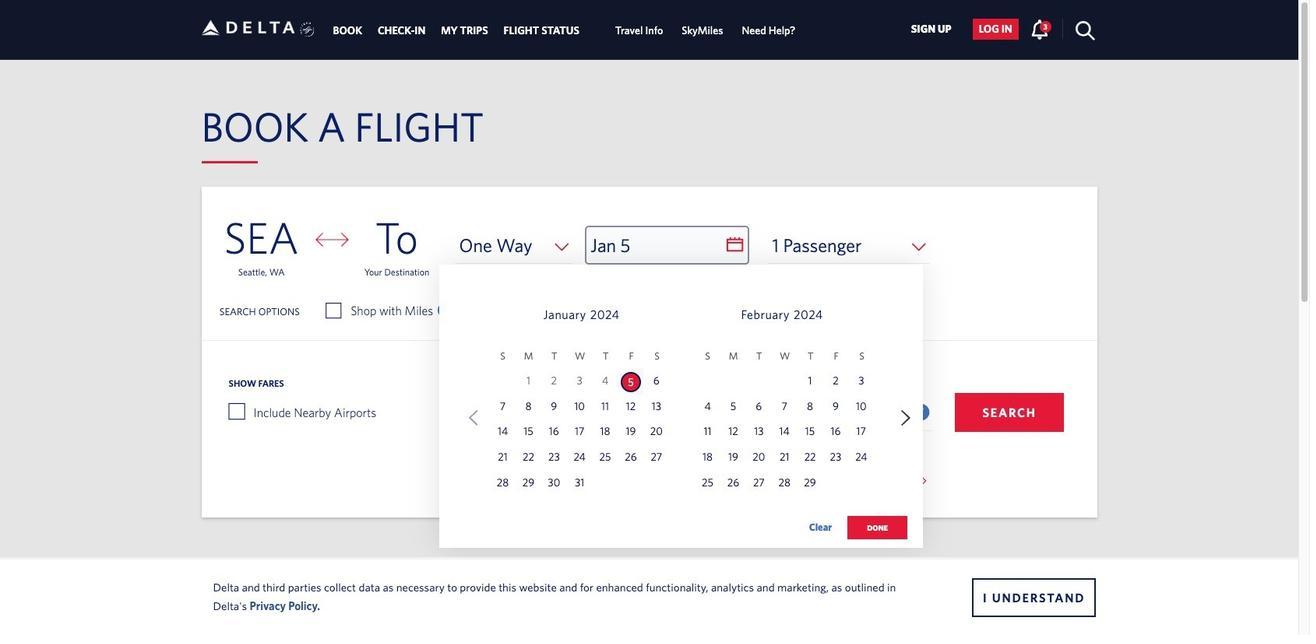 Task type: locate. For each thing, give the bounding box(es) containing it.
dropdown caret image
[[916, 476, 931, 486]]

tab panel
[[201, 187, 1097, 556]]

None checkbox
[[229, 404, 244, 419]]

None field
[[455, 227, 573, 264], [768, 227, 930, 264], [455, 227, 573, 264], [768, 227, 930, 264]]

None checkbox
[[326, 303, 341, 319]]

None text field
[[587, 227, 748, 264]]

Meeting Code (Optional) text field
[[728, 395, 933, 432]]

tab list
[[325, 0, 805, 59]]

skyteam image
[[300, 5, 315, 54]]



Task type: describe. For each thing, give the bounding box(es) containing it.
advance search hero image image
[[0, 562, 1299, 636]]

delta air lines image
[[201, 3, 295, 52]]

calendar expanded, use arrow keys to select date application
[[439, 265, 923, 556]]



Task type: vqa. For each thing, say whether or not it's contained in the screenshot.
CHECK-
no



